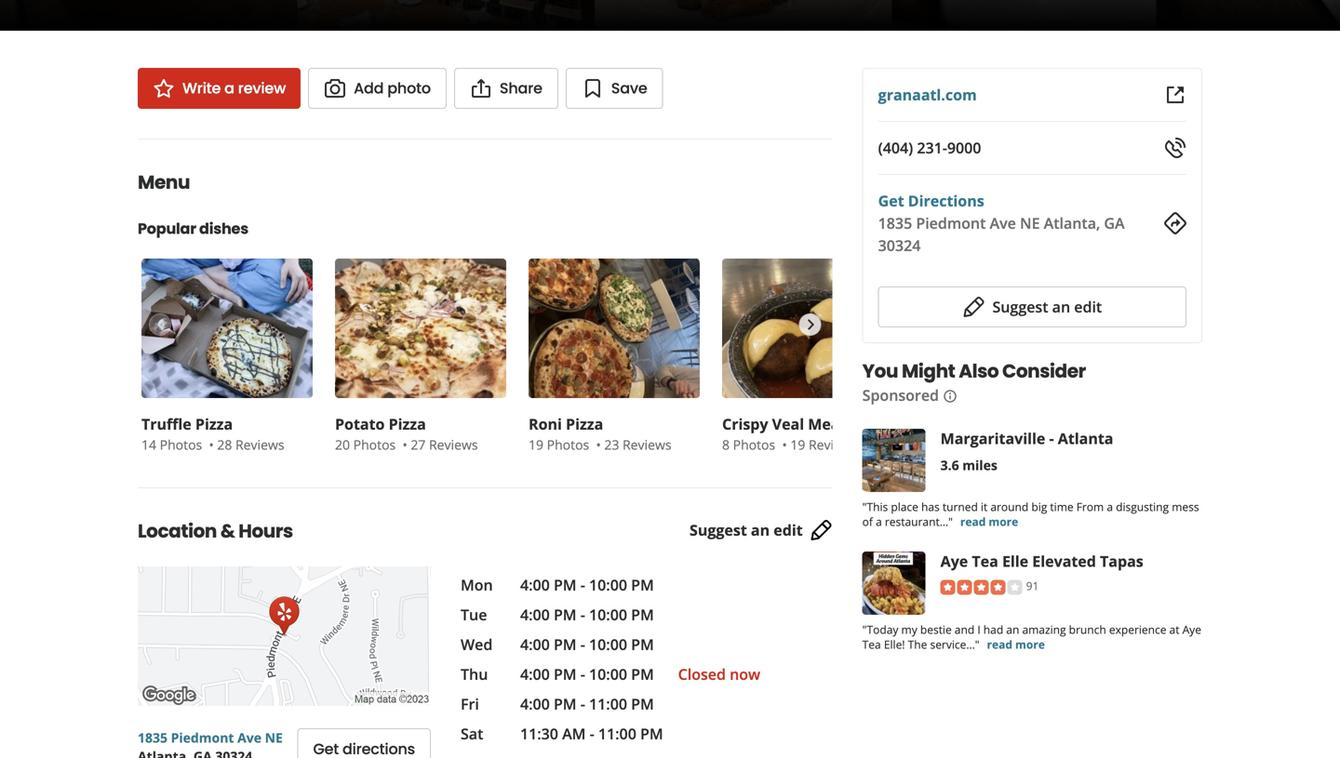 Task type: describe. For each thing, give the bounding box(es) containing it.
margaritaville
[[941, 429, 1046, 449]]

elle
[[1003, 552, 1029, 572]]

margaritaville - atlanta link
[[941, 429, 1114, 449]]

24 phone v2 image
[[1165, 137, 1187, 159]]

read more for margaritaville - atlanta
[[961, 514, 1019, 530]]

30324
[[879, 236, 921, 256]]

roni
[[529, 414, 562, 434]]

piedmont inside location & hours element
[[171, 729, 234, 747]]

add photo
[[354, 78, 431, 99]]

2 horizontal spatial a
[[1107, 499, 1113, 515]]

save
[[611, 78, 648, 99]]

amazing
[[1023, 622, 1067, 638]]

- for fri
[[581, 695, 585, 715]]

might
[[902, 358, 956, 385]]

an inside location & hours element
[[751, 521, 770, 541]]

aye tea elle elevated tapas image
[[863, 552, 926, 615]]

(404) 231-9000
[[879, 138, 982, 158]]

get
[[879, 191, 905, 211]]

and
[[955, 622, 975, 638]]

10:00 for thu
[[589, 665, 627, 685]]

24 external link v2 image
[[1165, 84, 1187, 106]]

edit inside location & hours element
[[774, 521, 803, 541]]

tapas
[[1100, 552, 1144, 572]]

ga
[[1105, 213, 1125, 233]]

at
[[1170, 622, 1180, 638]]

read more link for aye tea elle elevated tapas
[[987, 637, 1045, 653]]

23
[[605, 436, 619, 454]]

margaritaville - atlanta image
[[863, 429, 926, 493]]

disgusting
[[1116, 499, 1169, 515]]

share button
[[454, 68, 558, 109]]

restaurant…"
[[885, 514, 953, 530]]

potato pizza image
[[335, 259, 506, 398]]

suggest inside location & hours element
[[690, 521, 747, 541]]

1835 piedmont ave ne link
[[138, 729, 283, 747]]

atlanta,
[[1044, 213, 1101, 233]]

24 pencil v2 image inside location & hours element
[[811, 520, 833, 542]]

miles
[[963, 457, 998, 474]]

you
[[863, 358, 899, 385]]

10:00 for tue
[[589, 605, 627, 625]]

had
[[984, 622, 1004, 638]]

91
[[1027, 579, 1039, 594]]

suggest an edit button
[[879, 287, 1187, 328]]

pizza for truffle pizza
[[195, 414, 233, 434]]

24 pencil v2 image inside suggest an edit button
[[963, 296, 985, 318]]

save button
[[566, 68, 663, 109]]

the
[[908, 637, 928, 653]]

piedmont inside get directions 1835 piedmont ave ne atlanta, ga 30324
[[916, 213, 986, 233]]

consider
[[1003, 358, 1086, 385]]

photos for potato
[[353, 436, 396, 454]]

more for aye tea elle elevated tapas
[[1016, 637, 1045, 653]]

27
[[411, 436, 426, 454]]

9000
[[948, 138, 982, 158]]

read more link for margaritaville - atlanta
[[961, 514, 1019, 530]]

potato pizza 20 photos
[[335, 414, 426, 454]]

aye inside the "today my bestie and i had an amazing brunch experience at aye tea elle! the service…"
[[1183, 622, 1202, 638]]

crispy veal meatballs image
[[722, 259, 894, 398]]

photo of grana - atlanta, ga, us. meatball flight image
[[1157, 0, 1341, 31]]

photo
[[388, 78, 431, 99]]

sponsored
[[863, 385, 939, 405]]

(404)
[[879, 138, 914, 158]]

i
[[978, 622, 981, 638]]

roni pizza 19 photos
[[529, 414, 604, 454]]

my
[[902, 622, 918, 638]]

location & hours
[[138, 519, 293, 545]]

am
[[562, 724, 586, 744]]

read for aye tea elle elevated tapas
[[987, 637, 1013, 653]]

24 save outline v2 image
[[582, 77, 604, 100]]

has
[[922, 499, 940, 515]]

wed
[[461, 635, 493, 655]]

photos for roni
[[547, 436, 590, 454]]

a inside "link"
[[224, 78, 234, 99]]

27 reviews
[[411, 436, 478, 454]]

elevated
[[1033, 552, 1097, 572]]

- inside margaritaville - atlanta 3.6 miles
[[1050, 429, 1054, 449]]

ave inside get directions 1835 piedmont ave ne atlanta, ga 30324
[[990, 213, 1017, 233]]

margaritaville - atlanta 3.6 miles
[[941, 429, 1114, 474]]

write
[[182, 78, 221, 99]]

elle!
[[884, 637, 905, 653]]

reviews for truffle pizza
[[236, 436, 284, 454]]

16 info v2 image
[[943, 389, 958, 404]]

reviews for roni pizza
[[623, 436, 672, 454]]

24 directions v2 image
[[1165, 212, 1187, 235]]

crispy veal meatballs 8 photos
[[722, 414, 882, 454]]

crispy
[[722, 414, 769, 434]]

- for mon
[[581, 575, 585, 595]]

24 star v2 image
[[153, 77, 175, 100]]

truffle pizza image
[[142, 259, 313, 398]]

menu element
[[108, 139, 897, 458]]

photos for truffle
[[160, 436, 202, 454]]

ave inside location & hours element
[[238, 729, 262, 747]]

add
[[354, 78, 384, 99]]

potato
[[335, 414, 385, 434]]

now
[[730, 665, 761, 685]]

photos inside crispy veal meatballs 8 photos
[[733, 436, 776, 454]]

place
[[891, 499, 919, 515]]

1835 inside location & hours element
[[138, 729, 168, 747]]

veal
[[772, 414, 804, 434]]

4:00 pm - 10:00 pm for thu
[[520, 665, 654, 685]]

popular dishes
[[138, 218, 249, 239]]

read more for aye tea elle elevated tapas
[[987, 637, 1045, 653]]

11:30
[[520, 724, 559, 744]]

share
[[500, 78, 543, 99]]

10:00 for mon
[[589, 575, 627, 595]]

write a review link
[[138, 68, 301, 109]]

an inside button
[[1053, 297, 1071, 317]]

1835 piedmont ave ne
[[138, 729, 283, 747]]

atlanta
[[1058, 429, 1114, 449]]

24 share v2 image
[[470, 77, 492, 100]]

service…"
[[931, 637, 980, 653]]



Task type: locate. For each thing, give the bounding box(es) containing it.
1835 inside get directions 1835 piedmont ave ne atlanta, ga 30324
[[879, 213, 913, 233]]

around
[[991, 499, 1029, 515]]

read right i
[[987, 637, 1013, 653]]

1 19 from the left
[[529, 436, 544, 454]]

5 4:00 from the top
[[520, 695, 550, 715]]

4:00 for mon
[[520, 575, 550, 595]]

11:00 for am
[[599, 724, 637, 744]]

"this
[[863, 499, 888, 515]]

ave
[[990, 213, 1017, 233], [238, 729, 262, 747]]

4:00 pm - 10:00 pm
[[520, 575, 654, 595], [520, 605, 654, 625], [520, 635, 654, 655], [520, 665, 654, 685]]

read more link right i
[[987, 637, 1045, 653]]

aye right at
[[1183, 622, 1202, 638]]

you might also consider
[[863, 358, 1086, 385]]

0 horizontal spatial suggest an edit
[[690, 521, 803, 541]]

suggest an edit inside button
[[993, 297, 1102, 317]]

1 vertical spatial ne
[[265, 729, 283, 747]]

4 4:00 pm - 10:00 pm from the top
[[520, 665, 654, 685]]

0 horizontal spatial pizza
[[195, 414, 233, 434]]

truffle
[[142, 414, 192, 434]]

0 vertical spatial 1835
[[879, 213, 913, 233]]

1 horizontal spatial 19
[[791, 436, 806, 454]]

directions
[[908, 191, 985, 211]]

closed now
[[678, 665, 761, 685]]

reviews right 23
[[623, 436, 672, 454]]

photos down potato
[[353, 436, 396, 454]]

24 pencil v2 image
[[963, 296, 985, 318], [811, 520, 833, 542]]

-
[[1050, 429, 1054, 449], [581, 575, 585, 595], [581, 605, 585, 625], [581, 635, 585, 655], [581, 665, 585, 685], [581, 695, 585, 715], [590, 724, 595, 744]]

photo of grana - atlanta, ga, us. the new yorker image
[[0, 0, 297, 31]]

location
[[138, 519, 217, 545]]

2 horizontal spatial pizza
[[566, 414, 604, 434]]

write a review
[[182, 78, 286, 99]]

1 pizza from the left
[[195, 414, 233, 434]]

4:00 for fri
[[520, 695, 550, 715]]

turned
[[943, 499, 978, 515]]

2 10:00 from the top
[[589, 605, 627, 625]]

1 vertical spatial edit
[[774, 521, 803, 541]]

pizza inside truffle pizza 14 photos
[[195, 414, 233, 434]]

1 vertical spatial suggest
[[690, 521, 747, 541]]

photos inside roni pizza 19 photos
[[547, 436, 590, 454]]

suggest
[[993, 297, 1049, 317], [690, 521, 747, 541]]

1 horizontal spatial tea
[[972, 552, 999, 572]]

28 reviews
[[217, 436, 284, 454]]

0 vertical spatial read more link
[[961, 514, 1019, 530]]

11:00
[[589, 695, 627, 715], [599, 724, 637, 744]]

next image
[[800, 314, 821, 336]]

4:00 pm - 10:00 pm for tue
[[520, 605, 654, 625]]

4:00 pm - 10:00 pm for wed
[[520, 635, 654, 655]]

an inside the "today my bestie and i had an amazing brunch experience at aye tea elle! the service…"
[[1007, 622, 1020, 638]]

0 vertical spatial read
[[961, 514, 986, 530]]

0 horizontal spatial an
[[751, 521, 770, 541]]

photo of grana - atlanta, ga, us. entry! image
[[297, 0, 595, 31]]

2 vertical spatial an
[[1007, 622, 1020, 638]]

granaatl.com link
[[879, 85, 977, 105]]

0 horizontal spatial edit
[[774, 521, 803, 541]]

24 camera v2 image
[[324, 77, 346, 100]]

reviews right 27
[[429, 436, 478, 454]]

1 vertical spatial 24 pencil v2 image
[[811, 520, 833, 542]]

a
[[224, 78, 234, 99], [1107, 499, 1113, 515], [876, 514, 882, 530]]

8
[[722, 436, 730, 454]]

ne inside get directions 1835 piedmont ave ne atlanta, ga 30324
[[1020, 213, 1040, 233]]

2 4:00 pm - 10:00 pm from the top
[[520, 605, 654, 625]]

edit left of
[[774, 521, 803, 541]]

3 4:00 pm - 10:00 pm from the top
[[520, 635, 654, 655]]

map image
[[138, 567, 431, 707]]

read more right i
[[987, 637, 1045, 653]]

0 horizontal spatial suggest
[[690, 521, 747, 541]]

pizza for roni pizza
[[566, 414, 604, 434]]

an
[[1053, 297, 1071, 317], [751, 521, 770, 541], [1007, 622, 1020, 638]]

photos inside truffle pizza 14 photos
[[160, 436, 202, 454]]

aye tea elle elevated tapas link
[[941, 552, 1144, 572]]

2 horizontal spatial an
[[1053, 297, 1071, 317]]

"this place has turned it around big time from a disgusting mess of a restaurant…"
[[863, 499, 1200, 530]]

1 horizontal spatial edit
[[1075, 297, 1102, 317]]

roni pizza image
[[529, 259, 700, 398]]

0 horizontal spatial ave
[[238, 729, 262, 747]]

- for thu
[[581, 665, 585, 685]]

granaatl.com
[[879, 85, 977, 105]]

photos down roni
[[547, 436, 590, 454]]

1 photos from the left
[[160, 436, 202, 454]]

1 vertical spatial tea
[[863, 637, 881, 653]]

time
[[1051, 499, 1074, 515]]

1 4:00 from the top
[[520, 575, 550, 595]]

ne inside location & hours element
[[265, 729, 283, 747]]

bestie
[[921, 622, 952, 638]]

suggest inside button
[[993, 297, 1049, 317]]

1 horizontal spatial an
[[1007, 622, 1020, 638]]

2 4:00 from the top
[[520, 605, 550, 625]]

0 vertical spatial aye
[[941, 552, 968, 572]]

suggest an edit up consider on the right of page
[[993, 297, 1102, 317]]

reviews for potato pizza
[[429, 436, 478, 454]]

suggest an edit inside location & hours element
[[690, 521, 803, 541]]

0 vertical spatial 24 pencil v2 image
[[963, 296, 985, 318]]

11:30 am - 11:00 pm
[[520, 724, 663, 744]]

4 4:00 from the top
[[520, 665, 550, 685]]

3 10:00 from the top
[[589, 635, 627, 655]]

"today
[[863, 622, 899, 638]]

read more link up elle
[[961, 514, 1019, 530]]

0 horizontal spatial 19
[[529, 436, 544, 454]]

0 horizontal spatial tea
[[863, 637, 881, 653]]

read
[[961, 514, 986, 530], [987, 637, 1013, 653]]

0 vertical spatial read more
[[961, 514, 1019, 530]]

pizza
[[195, 414, 233, 434], [389, 414, 426, 434], [566, 414, 604, 434]]

1 vertical spatial read more
[[987, 637, 1045, 653]]

4:00 for thu
[[520, 665, 550, 685]]

pizza up 27
[[389, 414, 426, 434]]

1 4:00 pm - 10:00 pm from the top
[[520, 575, 654, 595]]

0 horizontal spatial 1835
[[138, 729, 168, 747]]

0 horizontal spatial ne
[[265, 729, 283, 747]]

1 vertical spatial suggest an edit
[[690, 521, 803, 541]]

closed
[[678, 665, 726, 685]]

2 reviews from the left
[[429, 436, 478, 454]]

0 vertical spatial suggest an edit
[[993, 297, 1102, 317]]

4:00 for wed
[[520, 635, 550, 655]]

24 pencil v2 image left of
[[811, 520, 833, 542]]

mess
[[1172, 499, 1200, 515]]

aye
[[941, 552, 968, 572], [1183, 622, 1202, 638]]

pizza inside potato pizza 20 photos
[[389, 414, 426, 434]]

0 vertical spatial piedmont
[[916, 213, 986, 233]]

24 pencil v2 image up you might also consider
[[963, 296, 985, 318]]

read more
[[961, 514, 1019, 530], [987, 637, 1045, 653]]

a right write
[[224, 78, 234, 99]]

tea
[[972, 552, 999, 572], [863, 637, 881, 653]]

pm
[[554, 575, 577, 595], [631, 575, 654, 595], [554, 605, 577, 625], [631, 605, 654, 625], [554, 635, 577, 655], [631, 635, 654, 655], [554, 665, 577, 685], [631, 665, 654, 685], [554, 695, 577, 715], [631, 695, 654, 715], [641, 724, 663, 744]]

0 horizontal spatial read
[[961, 514, 986, 530]]

1 horizontal spatial 24 pencil v2 image
[[963, 296, 985, 318]]

suggest an edit down 8
[[690, 521, 803, 541]]

19 inside roni pizza 19 photos
[[529, 436, 544, 454]]

20
[[335, 436, 350, 454]]

pizza right roni
[[566, 414, 604, 434]]

1 horizontal spatial ne
[[1020, 213, 1040, 233]]

&
[[220, 519, 235, 545]]

tea up 4 star rating image
[[972, 552, 999, 572]]

19 down roni
[[529, 436, 544, 454]]

more right it
[[989, 514, 1019, 530]]

popular
[[138, 218, 196, 239]]

reviews for crispy veal meatballs
[[809, 436, 858, 454]]

1 horizontal spatial pizza
[[389, 414, 426, 434]]

of
[[863, 514, 873, 530]]

1 vertical spatial read
[[987, 637, 1013, 653]]

1 horizontal spatial a
[[876, 514, 882, 530]]

1 horizontal spatial read
[[987, 637, 1013, 653]]

1 vertical spatial read more link
[[987, 637, 1045, 653]]

get directions link
[[879, 191, 985, 211]]

10:00 for wed
[[589, 635, 627, 655]]

231-
[[917, 138, 948, 158]]

4 star rating image
[[941, 580, 1023, 595]]

0 horizontal spatial a
[[224, 78, 234, 99]]

suggest an edit link
[[690, 520, 833, 542]]

more right had
[[1016, 637, 1045, 653]]

photos down "truffle" at the left
[[160, 436, 202, 454]]

get directions 1835 piedmont ave ne atlanta, ga 30324
[[879, 191, 1125, 256]]

14
[[142, 436, 156, 454]]

edit inside button
[[1075, 297, 1102, 317]]

truffle pizza 14 photos
[[142, 414, 233, 454]]

- for tue
[[581, 605, 585, 625]]

1 vertical spatial aye
[[1183, 622, 1202, 638]]

pizza up 28
[[195, 414, 233, 434]]

ne
[[1020, 213, 1040, 233], [265, 729, 283, 747]]

1 horizontal spatial suggest
[[993, 297, 1049, 317]]

0 horizontal spatial 24 pencil v2 image
[[811, 520, 833, 542]]

tea inside the "today my bestie and i had an amazing brunch experience at aye tea elle! the service…"
[[863, 637, 881, 653]]

- for wed
[[581, 635, 585, 655]]

read more up elle
[[961, 514, 1019, 530]]

4:00 pm - 11:00 pm
[[520, 695, 654, 715]]

4:00 for tue
[[520, 605, 550, 625]]

thu
[[461, 665, 488, 685]]

aye up 4 star rating image
[[941, 552, 968, 572]]

19 reviews
[[791, 436, 858, 454]]

1 vertical spatial piedmont
[[171, 729, 234, 747]]

3 pizza from the left
[[566, 414, 604, 434]]

edit
[[1075, 297, 1102, 317], [774, 521, 803, 541]]

0 horizontal spatial aye
[[941, 552, 968, 572]]

reviews down meatballs
[[809, 436, 858, 454]]

2 photos from the left
[[353, 436, 396, 454]]

menu
[[138, 169, 190, 196]]

0 vertical spatial ne
[[1020, 213, 1040, 233]]

photo of grana - atlanta, ga, us. cannoli image
[[892, 0, 1157, 31]]

1 vertical spatial 11:00
[[599, 724, 637, 744]]

add photo link
[[308, 68, 447, 109]]

hours
[[239, 519, 293, 545]]

3 4:00 from the top
[[520, 635, 550, 655]]

1 horizontal spatial suggest an edit
[[993, 297, 1102, 317]]

more for margaritaville - atlanta
[[989, 514, 1019, 530]]

0 vertical spatial 11:00
[[589, 695, 627, 715]]

dishes
[[199, 218, 249, 239]]

1 vertical spatial 1835
[[138, 729, 168, 747]]

from
[[1077, 499, 1104, 515]]

a right from in the bottom right of the page
[[1107, 499, 1113, 515]]

photos inside potato pizza 20 photos
[[353, 436, 396, 454]]

11:00 for pm
[[589, 695, 627, 715]]

mon
[[461, 575, 493, 595]]

2 pizza from the left
[[389, 414, 426, 434]]

0 vertical spatial more
[[989, 514, 1019, 530]]

3 photos from the left
[[547, 436, 590, 454]]

1 horizontal spatial piedmont
[[916, 213, 986, 233]]

1835
[[879, 213, 913, 233], [138, 729, 168, 747]]

0 vertical spatial an
[[1053, 297, 1071, 317]]

1 vertical spatial an
[[751, 521, 770, 541]]

it
[[981, 499, 988, 515]]

1 10:00 from the top
[[589, 575, 627, 595]]

suggest down 8
[[690, 521, 747, 541]]

4 photos from the left
[[733, 436, 776, 454]]

reviews right 28
[[236, 436, 284, 454]]

1 vertical spatial ave
[[238, 729, 262, 747]]

11:00 down 4:00 pm - 11:00 pm
[[599, 724, 637, 744]]

0 vertical spatial tea
[[972, 552, 999, 572]]

1 vertical spatial more
[[1016, 637, 1045, 653]]

0 horizontal spatial piedmont
[[171, 729, 234, 747]]

suggest an edit
[[993, 297, 1102, 317], [690, 521, 803, 541]]

4 10:00 from the top
[[589, 665, 627, 685]]

meatballs
[[808, 414, 882, 434]]

read for margaritaville - atlanta
[[961, 514, 986, 530]]

review
[[238, 78, 286, 99]]

0 vertical spatial suggest
[[993, 297, 1049, 317]]

aye tea elle elevated tapas
[[941, 552, 1144, 572]]

pizza for potato pizza
[[389, 414, 426, 434]]

location & hours element
[[108, 488, 863, 759]]

2 19 from the left
[[791, 436, 806, 454]]

read left the around
[[961, 514, 986, 530]]

19 down veal
[[791, 436, 806, 454]]

- for sat
[[590, 724, 595, 744]]

3.6
[[941, 457, 960, 474]]

brunch
[[1069, 622, 1107, 638]]

4:00 pm - 10:00 pm for mon
[[520, 575, 654, 595]]

fri
[[461, 695, 479, 715]]

tea left the elle! at the right of page
[[863, 637, 881, 653]]

photo of grana - atlanta, ga, us. cavatelli with gf noodles image
[[595, 0, 892, 31]]

11:00 up 11:30 am - 11:00 pm
[[589, 695, 627, 715]]

tue
[[461, 605, 487, 625]]

3 reviews from the left
[[623, 436, 672, 454]]

previous image
[[149, 314, 170, 336]]

edit up consider on the right of page
[[1075, 297, 1102, 317]]

"today my bestie and i had an amazing brunch experience at aye tea elle! the service…"
[[863, 622, 1202, 653]]

28
[[217, 436, 232, 454]]

also
[[959, 358, 999, 385]]

1 horizontal spatial aye
[[1183, 622, 1202, 638]]

1 horizontal spatial 1835
[[879, 213, 913, 233]]

sat
[[461, 724, 484, 744]]

big
[[1032, 499, 1048, 515]]

a right of
[[876, 514, 882, 530]]

4 reviews from the left
[[809, 436, 858, 454]]

0 vertical spatial edit
[[1075, 297, 1102, 317]]

1 horizontal spatial ave
[[990, 213, 1017, 233]]

0 vertical spatial ave
[[990, 213, 1017, 233]]

1 reviews from the left
[[236, 436, 284, 454]]

pizza inside roni pizza 19 photos
[[566, 414, 604, 434]]

photos down crispy
[[733, 436, 776, 454]]

suggest up consider on the right of page
[[993, 297, 1049, 317]]



Task type: vqa. For each thing, say whether or not it's contained in the screenshot.


